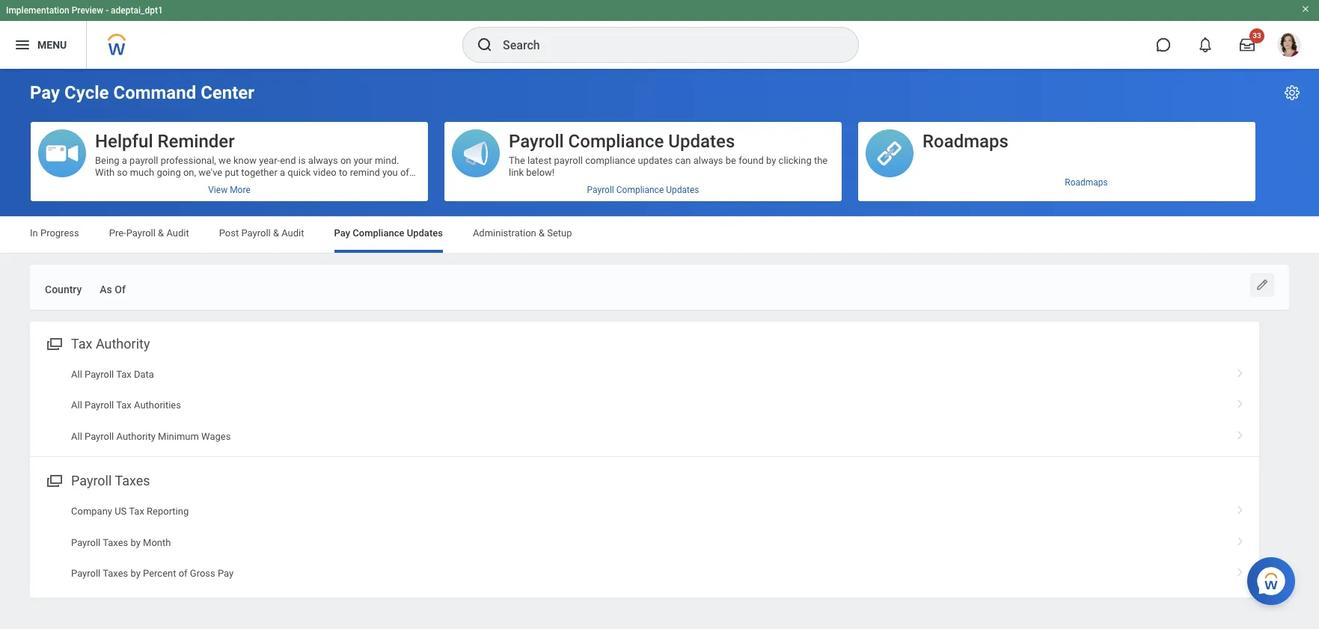 Task type: describe. For each thing, give the bounding box(es) containing it.
payroll taxes by month link
[[30, 527, 1260, 558]]

chevron right image for payroll taxes by percent of gross pay
[[1231, 563, 1251, 578]]

menu
[[37, 39, 67, 51]]

command
[[113, 82, 196, 103]]

33
[[1253, 31, 1262, 40]]

be
[[726, 155, 737, 166]]

post
[[219, 228, 239, 239]]

1 vertical spatial payroll compliance updates
[[587, 185, 699, 195]]

in progress
[[30, 228, 79, 239]]

all payroll tax data link
[[30, 359, 1260, 390]]

implementation
[[6, 5, 69, 16]]

payroll down the tax authority
[[85, 369, 114, 380]]

all payroll tax authorities
[[71, 400, 181, 411]]

audit for post payroll & audit
[[282, 228, 304, 239]]

main content containing pay cycle command center
[[0, 69, 1320, 612]]

minimum
[[158, 431, 199, 442]]

being a payroll professional, we know year-end is always on your mind. with so much going on, we've put together a quick video to remind you of some important concepts to help keep your stress down!
[[95, 155, 409, 190]]

payroll taxes by percent of gross pay
[[71, 568, 234, 579]]

edit image
[[1255, 278, 1270, 293]]

1 vertical spatial to
[[209, 179, 218, 190]]

chevron right image for payroll taxes by month
[[1231, 532, 1251, 547]]

tax for data
[[116, 369, 132, 380]]

cycle
[[64, 82, 109, 103]]

the
[[509, 155, 525, 166]]

by for month
[[131, 537, 141, 548]]

authorities
[[134, 400, 181, 411]]

0 vertical spatial to
[[339, 167, 348, 178]]

of
[[115, 284, 126, 296]]

payroll down all payroll tax data
[[85, 400, 114, 411]]

video
[[313, 167, 337, 178]]

close environment banner image
[[1302, 4, 1311, 13]]

taxes for payroll taxes by month
[[103, 537, 128, 548]]

list for payroll taxes
[[30, 496, 1260, 589]]

chevron right image for company us tax reporting
[[1231, 501, 1251, 516]]

taxes for payroll taxes
[[115, 473, 150, 489]]

payroll down payroll taxes by month
[[71, 568, 101, 579]]

the
[[814, 155, 828, 166]]

taxes for payroll taxes by percent of gross pay
[[103, 568, 128, 579]]

together
[[241, 167, 278, 178]]

preview
[[72, 5, 103, 16]]

0 horizontal spatial your
[[264, 179, 282, 190]]

configure this page image
[[1284, 84, 1302, 102]]

you
[[383, 167, 398, 178]]

all payroll authority minimum wages link
[[30, 421, 1260, 452]]

chevron right image for all payroll authority minimum wages
[[1231, 426, 1251, 441]]

-
[[106, 5, 109, 16]]

authority inside "link"
[[116, 431, 156, 442]]

roadmaps button
[[859, 122, 1256, 179]]

0 vertical spatial authority
[[96, 336, 150, 352]]

pre-
[[109, 228, 126, 239]]

pay cycle command center
[[30, 82, 255, 103]]

as
[[100, 284, 112, 296]]

0 vertical spatial payroll compliance updates
[[509, 131, 735, 152]]

0 vertical spatial compliance
[[569, 131, 664, 152]]

in
[[30, 228, 38, 239]]

payroll taxes by percent of gross pay link
[[30, 558, 1260, 589]]

adeptai_dpt1
[[111, 5, 163, 16]]

1 vertical spatial compliance
[[617, 185, 664, 195]]

tax authority
[[71, 336, 150, 352]]

professional,
[[161, 155, 216, 166]]

the latest payroll compliance updates can always be found by clicking the link below!
[[509, 155, 828, 178]]

going
[[157, 167, 181, 178]]

1 horizontal spatial roadmaps
[[1065, 177, 1108, 188]]

chevron right image
[[1231, 395, 1251, 410]]

payroll up latest
[[509, 131, 564, 152]]

tax for reporting
[[129, 506, 144, 517]]

always inside being a payroll professional, we know year-end is always on your mind. with so much going on, we've put together a quick video to remind you of some important concepts to help keep your stress down!
[[308, 155, 338, 166]]

latest
[[528, 155, 552, 166]]

reporting
[[147, 506, 189, 517]]

put
[[225, 167, 239, 178]]

pay for pay cycle command center
[[30, 82, 60, 103]]

menu button
[[0, 21, 86, 69]]

helpful
[[95, 131, 153, 152]]

payroll taxes
[[71, 473, 150, 489]]

updates inside tab list
[[407, 228, 443, 239]]

roadmaps link
[[859, 171, 1256, 194]]

always inside the latest payroll compliance updates can always be found by clicking the link below!
[[694, 155, 724, 166]]

being
[[95, 155, 119, 166]]

implementation preview -   adeptai_dpt1
[[6, 5, 163, 16]]

important
[[122, 179, 164, 190]]

payroll compliance updates link
[[445, 179, 842, 201]]

pre-payroll & audit
[[109, 228, 189, 239]]

is
[[298, 155, 306, 166]]

menu group image
[[43, 333, 64, 353]]

payroll down important
[[126, 228, 156, 239]]

clicking
[[779, 155, 812, 166]]

all for all payroll tax authorities
[[71, 400, 82, 411]]

audit for pre-payroll & audit
[[166, 228, 189, 239]]

company us tax reporting
[[71, 506, 189, 517]]

compliance inside tab list
[[353, 228, 405, 239]]



Task type: vqa. For each thing, say whether or not it's contained in the screenshot.
you on the left top of page
yes



Task type: locate. For each thing, give the bounding box(es) containing it.
company us tax reporting link
[[30, 496, 1260, 527]]

0 vertical spatial roadmaps
[[923, 131, 1009, 152]]

compliance
[[569, 131, 664, 152], [617, 185, 664, 195], [353, 228, 405, 239]]

tax inside all payroll tax authorities link
[[116, 400, 132, 411]]

authority down all payroll tax authorities
[[116, 431, 156, 442]]

0 horizontal spatial to
[[209, 179, 218, 190]]

1 horizontal spatial always
[[694, 155, 724, 166]]

compliance down updates
[[617, 185, 664, 195]]

0 vertical spatial pay
[[30, 82, 60, 103]]

3 & from the left
[[539, 228, 545, 239]]

0 vertical spatial by
[[766, 155, 777, 166]]

2 vertical spatial compliance
[[353, 228, 405, 239]]

to
[[339, 167, 348, 178], [209, 179, 218, 190]]

0 vertical spatial your
[[354, 155, 373, 166]]

taxes down us
[[103, 537, 128, 548]]

& left setup on the top of page
[[539, 228, 545, 239]]

list for tax authority
[[30, 359, 1260, 452]]

1 vertical spatial pay
[[334, 228, 350, 239]]

link
[[509, 167, 524, 178]]

your
[[354, 155, 373, 166], [264, 179, 282, 190]]

3 chevron right image from the top
[[1231, 501, 1251, 516]]

progress
[[40, 228, 79, 239]]

so
[[117, 167, 128, 178]]

your down "together"
[[264, 179, 282, 190]]

center
[[201, 82, 255, 103]]

list containing company us tax reporting
[[30, 496, 1260, 589]]

administration
[[473, 228, 536, 239]]

all for all payroll tax data
[[71, 369, 82, 380]]

2 audit from the left
[[282, 228, 304, 239]]

taxes down payroll taxes by month
[[103, 568, 128, 579]]

tab list
[[15, 217, 1305, 253]]

2 vertical spatial taxes
[[103, 568, 128, 579]]

tax down all payroll tax data
[[116, 400, 132, 411]]

end
[[280, 155, 296, 166]]

33 button
[[1231, 28, 1265, 61]]

always
[[308, 155, 338, 166], [694, 155, 724, 166]]

1 all from the top
[[71, 369, 82, 380]]

0 vertical spatial all
[[71, 369, 82, 380]]

month
[[143, 537, 171, 548]]

company
[[71, 506, 112, 517]]

taxes
[[115, 473, 150, 489], [103, 537, 128, 548], [103, 568, 128, 579]]

compliance
[[585, 155, 636, 166]]

profile logan mcneil image
[[1278, 33, 1302, 60]]

2 list from the top
[[30, 496, 1260, 589]]

audit
[[166, 228, 189, 239], [282, 228, 304, 239]]

with
[[95, 167, 115, 178]]

0 horizontal spatial roadmaps
[[923, 131, 1009, 152]]

1 horizontal spatial to
[[339, 167, 348, 178]]

2 vertical spatial updates
[[407, 228, 443, 239]]

1 horizontal spatial a
[[280, 167, 285, 178]]

0 vertical spatial updates
[[669, 131, 735, 152]]

all payroll tax data
[[71, 369, 154, 380]]

chevron right image inside all payroll authority minimum wages "link"
[[1231, 426, 1251, 441]]

updates
[[638, 155, 673, 166]]

payroll down company
[[71, 537, 101, 548]]

1 vertical spatial roadmaps
[[1065, 177, 1108, 188]]

pay left cycle
[[30, 82, 60, 103]]

some
[[95, 179, 119, 190]]

tax inside all payroll tax data "link"
[[116, 369, 132, 380]]

tax for authorities
[[116, 400, 132, 411]]

compliance down you
[[353, 228, 405, 239]]

all inside all payroll authority minimum wages "link"
[[71, 431, 82, 442]]

& right pre-
[[158, 228, 164, 239]]

all down the tax authority
[[71, 369, 82, 380]]

4 chevron right image from the top
[[1231, 532, 1251, 547]]

Search Workday  search field
[[503, 28, 828, 61]]

2 vertical spatial by
[[131, 568, 141, 579]]

by left percent
[[131, 568, 141, 579]]

payroll compliance updates up compliance
[[509, 131, 735, 152]]

payroll inside the latest payroll compliance updates can always be found by clicking the link below!
[[554, 155, 583, 166]]

mind.
[[375, 155, 399, 166]]

audit down stress
[[282, 228, 304, 239]]

all inside all payroll tax data "link"
[[71, 369, 82, 380]]

payroll inside being a payroll professional, we know year-end is always on your mind. with so much going on, we've put together a quick video to remind you of some important concepts to help keep your stress down!
[[130, 155, 158, 166]]

0 vertical spatial list
[[30, 359, 1260, 452]]

all payroll authority minimum wages
[[71, 431, 231, 442]]

percent
[[143, 568, 176, 579]]

on,
[[183, 167, 196, 178]]

payroll for helpful
[[130, 155, 158, 166]]

pay
[[30, 82, 60, 103], [334, 228, 350, 239], [218, 568, 234, 579]]

1 & from the left
[[158, 228, 164, 239]]

taxes up "company us tax reporting"
[[115, 473, 150, 489]]

quick
[[288, 167, 311, 178]]

a down the end
[[280, 167, 285, 178]]

payroll
[[509, 131, 564, 152], [587, 185, 614, 195], [126, 228, 156, 239], [241, 228, 271, 239], [85, 369, 114, 380], [85, 400, 114, 411], [85, 431, 114, 442], [71, 473, 112, 489], [71, 537, 101, 548], [71, 568, 101, 579]]

of left gross
[[179, 568, 188, 579]]

1 horizontal spatial your
[[354, 155, 373, 166]]

menu banner
[[0, 0, 1320, 69]]

list
[[30, 359, 1260, 452], [30, 496, 1260, 589]]

1 vertical spatial by
[[131, 537, 141, 548]]

reminder
[[158, 131, 235, 152]]

0 vertical spatial of
[[400, 167, 409, 178]]

1 vertical spatial all
[[71, 400, 82, 411]]

1 vertical spatial taxes
[[103, 537, 128, 548]]

always up video in the left of the page
[[308, 155, 338, 166]]

by left month
[[131, 537, 141, 548]]

pay right gross
[[218, 568, 234, 579]]

of right you
[[400, 167, 409, 178]]

country
[[45, 284, 82, 296]]

chevron right image for all payroll tax data
[[1231, 364, 1251, 379]]

search image
[[476, 36, 494, 54]]

audit down "concepts"
[[166, 228, 189, 239]]

much
[[130, 167, 154, 178]]

us
[[115, 506, 127, 517]]

payroll up "much"
[[130, 155, 158, 166]]

main content
[[0, 69, 1320, 612]]

payroll down all payroll tax authorities
[[85, 431, 114, 442]]

roadmaps inside button
[[923, 131, 1009, 152]]

we
[[219, 155, 231, 166]]

all for all payroll authority minimum wages
[[71, 431, 82, 442]]

payroll up company
[[71, 473, 112, 489]]

tab list containing in progress
[[15, 217, 1305, 253]]

a
[[122, 155, 127, 166], [280, 167, 285, 178]]

of
[[400, 167, 409, 178], [179, 568, 188, 579]]

justify image
[[13, 36, 31, 54]]

5 chevron right image from the top
[[1231, 563, 1251, 578]]

all inside all payroll tax authorities link
[[71, 400, 82, 411]]

inbox large image
[[1240, 37, 1255, 52]]

tax right us
[[129, 506, 144, 517]]

pay down down!
[[334, 228, 350, 239]]

can
[[676, 155, 691, 166]]

2 payroll from the left
[[554, 155, 583, 166]]

all
[[71, 369, 82, 380], [71, 400, 82, 411], [71, 431, 82, 442]]

&
[[158, 228, 164, 239], [273, 228, 279, 239], [539, 228, 545, 239]]

of inside being a payroll professional, we know year-end is always on your mind. with so much going on, we've put together a quick video to remind you of some important concepts to help keep your stress down!
[[400, 167, 409, 178]]

know
[[234, 155, 257, 166]]

& for pre-payroll & audit
[[158, 228, 164, 239]]

helpful reminder
[[95, 131, 235, 152]]

gross
[[190, 568, 215, 579]]

to down on at the left top of page
[[339, 167, 348, 178]]

1 horizontal spatial &
[[273, 228, 279, 239]]

payroll for payroll
[[554, 155, 583, 166]]

remind
[[350, 167, 380, 178]]

1 horizontal spatial pay
[[218, 568, 234, 579]]

concepts
[[167, 179, 207, 190]]

a up the so on the top of page
[[122, 155, 127, 166]]

2 all from the top
[[71, 400, 82, 411]]

pay compliance updates
[[334, 228, 443, 239]]

2 chevron right image from the top
[[1231, 426, 1251, 441]]

by for percent
[[131, 568, 141, 579]]

1 vertical spatial updates
[[666, 185, 699, 195]]

2 vertical spatial all
[[71, 431, 82, 442]]

1 vertical spatial authority
[[116, 431, 156, 442]]

chevron right image inside the payroll taxes by percent of gross pay link
[[1231, 563, 1251, 578]]

found
[[739, 155, 764, 166]]

by right found
[[766, 155, 777, 166]]

chevron right image
[[1231, 364, 1251, 379], [1231, 426, 1251, 441], [1231, 501, 1251, 516], [1231, 532, 1251, 547], [1231, 563, 1251, 578]]

1 horizontal spatial payroll
[[554, 155, 583, 166]]

tax left "data"
[[116, 369, 132, 380]]

we've
[[199, 167, 222, 178]]

2 horizontal spatial &
[[539, 228, 545, 239]]

administration & setup
[[473, 228, 572, 239]]

3 all from the top
[[71, 431, 82, 442]]

data
[[134, 369, 154, 380]]

1 payroll from the left
[[130, 155, 158, 166]]

0 horizontal spatial audit
[[166, 228, 189, 239]]

menu group image
[[43, 470, 64, 490]]

tax right menu group icon
[[71, 336, 92, 352]]

0 horizontal spatial of
[[179, 568, 188, 579]]

tax inside company us tax reporting link
[[129, 506, 144, 517]]

0 horizontal spatial a
[[122, 155, 127, 166]]

all down all payroll tax data
[[71, 400, 82, 411]]

1 vertical spatial your
[[264, 179, 282, 190]]

post payroll & audit
[[219, 228, 304, 239]]

2 horizontal spatial pay
[[334, 228, 350, 239]]

0 vertical spatial taxes
[[115, 473, 150, 489]]

all payroll tax authorities link
[[30, 390, 1260, 421]]

on
[[340, 155, 351, 166]]

payroll compliance updates down updates
[[587, 185, 699, 195]]

1 horizontal spatial audit
[[282, 228, 304, 239]]

compliance up compliance
[[569, 131, 664, 152]]

year-
[[259, 155, 280, 166]]

list containing all payroll tax data
[[30, 359, 1260, 452]]

0 horizontal spatial always
[[308, 155, 338, 166]]

to down we've
[[209, 179, 218, 190]]

keep
[[241, 179, 261, 190]]

chevron right image inside company us tax reporting link
[[1231, 501, 1251, 516]]

& right post
[[273, 228, 279, 239]]

notifications large image
[[1198, 37, 1213, 52]]

authority up all payroll tax data
[[96, 336, 150, 352]]

help
[[220, 179, 238, 190]]

stress
[[285, 179, 311, 190]]

0 horizontal spatial pay
[[30, 82, 60, 103]]

payroll down compliance
[[587, 185, 614, 195]]

0 horizontal spatial &
[[158, 228, 164, 239]]

payroll
[[130, 155, 158, 166], [554, 155, 583, 166]]

updates
[[669, 131, 735, 152], [666, 185, 699, 195], [407, 228, 443, 239]]

below!
[[526, 167, 555, 178]]

chevron right image inside all payroll tax data "link"
[[1231, 364, 1251, 379]]

all up payroll taxes
[[71, 431, 82, 442]]

always left the be
[[694, 155, 724, 166]]

by
[[766, 155, 777, 166], [131, 537, 141, 548], [131, 568, 141, 579]]

2 always from the left
[[694, 155, 724, 166]]

2 & from the left
[[273, 228, 279, 239]]

1 audit from the left
[[166, 228, 189, 239]]

2 vertical spatial pay
[[218, 568, 234, 579]]

& for post payroll & audit
[[273, 228, 279, 239]]

1 chevron right image from the top
[[1231, 364, 1251, 379]]

payroll right latest
[[554, 155, 583, 166]]

1 list from the top
[[30, 359, 1260, 452]]

setup
[[547, 228, 572, 239]]

tax
[[71, 336, 92, 352], [116, 369, 132, 380], [116, 400, 132, 411], [129, 506, 144, 517]]

down!
[[314, 179, 340, 190]]

your up remind
[[354, 155, 373, 166]]

wages
[[201, 431, 231, 442]]

chevron right image inside 'payroll taxes by month' link
[[1231, 532, 1251, 547]]

as of
[[100, 284, 126, 296]]

1 vertical spatial list
[[30, 496, 1260, 589]]

payroll taxes by month
[[71, 537, 171, 548]]

pay for pay compliance updates
[[334, 228, 350, 239]]

by inside the latest payroll compliance updates can always be found by clicking the link below!
[[766, 155, 777, 166]]

1 vertical spatial of
[[179, 568, 188, 579]]

payroll right post
[[241, 228, 271, 239]]

roadmaps
[[923, 131, 1009, 152], [1065, 177, 1108, 188]]

1 always from the left
[[308, 155, 338, 166]]

1 horizontal spatial of
[[400, 167, 409, 178]]

0 horizontal spatial payroll
[[130, 155, 158, 166]]

payroll compliance updates
[[509, 131, 735, 152], [587, 185, 699, 195]]



